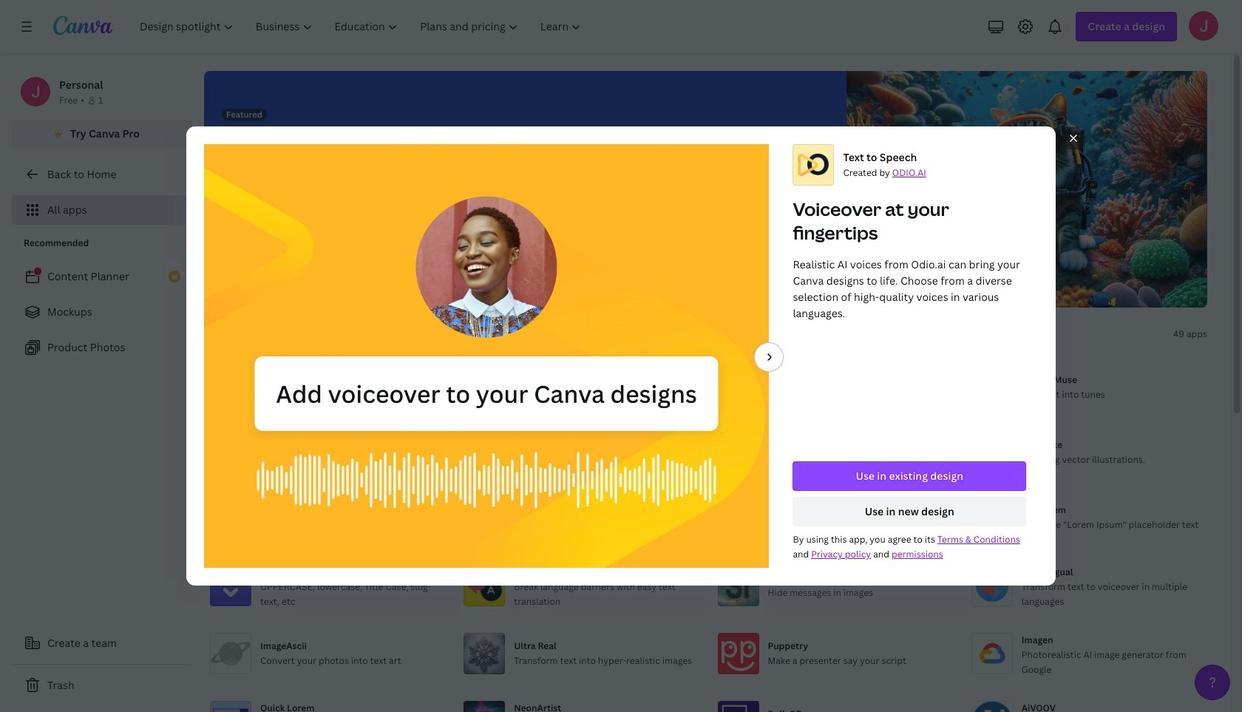 Task type: describe. For each thing, give the bounding box(es) containing it.
an image with a cursor next to a text box containing the prompt "a cat going scuba diving" to generate an image. the generated image of a cat doing scuba diving is behind the text box. image
[[787, 71, 1208, 308]]



Task type: vqa. For each thing, say whether or not it's contained in the screenshot.
'An Image With A Cursor Next To A Text Box Containing The Prompt "A Cat Going Scuba Diving" To Generate An Image. The Generated Image Of A Cat Doing Scuba Diving Is Behind The Text Box.'
yes



Task type: locate. For each thing, give the bounding box(es) containing it.
top level navigation element
[[130, 12, 594, 41]]

Input field to search for apps search field
[[234, 320, 441, 348]]

list
[[12, 262, 192, 362]]



